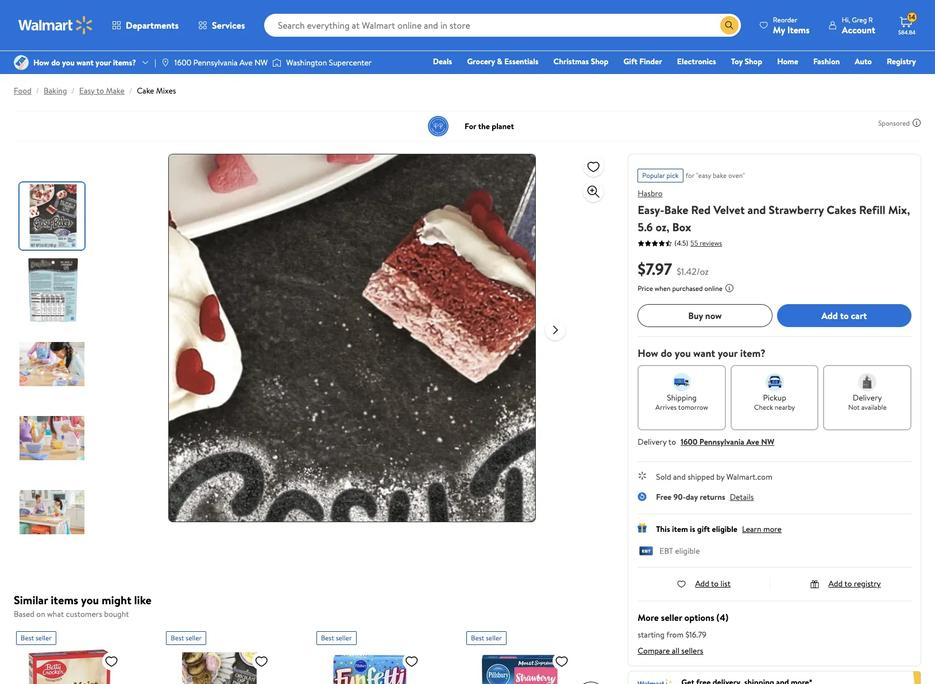 Task type: describe. For each thing, give the bounding box(es) containing it.
3 product group from the left
[[316, 627, 441, 685]]

walmart.com
[[726, 472, 772, 483]]

pick
[[667, 171, 679, 180]]

similar
[[14, 593, 48, 608]]

easy
[[79, 85, 95, 96]]

walmart+ link
[[877, 71, 921, 84]]

more
[[638, 612, 659, 624]]

ebt image
[[638, 547, 655, 558]]

food
[[14, 85, 31, 96]]

list
[[721, 578, 731, 590]]

55
[[691, 238, 698, 248]]

baking
[[44, 85, 67, 96]]

hasbro easy-bake red velvet and strawberry cakes refill mix, 5.6 oz, box
[[638, 188, 910, 235]]

my
[[773, 23, 785, 36]]

easy-bake red velvet and strawberry cakes refill mix, 5.6 oz, box - image 1 of 5 image
[[20, 183, 87, 250]]

oven"
[[728, 171, 745, 180]]

walmart plus image
[[638, 677, 672, 685]]

Walmart Site-Wide search field
[[264, 14, 741, 37]]

registry
[[854, 578, 881, 590]]

want for items?
[[77, 57, 94, 68]]

0 vertical spatial nw
[[255, 57, 268, 68]]

for
[[686, 171, 694, 180]]

and inside hasbro easy-bake red velvet and strawberry cakes refill mix, 5.6 oz, box
[[748, 202, 766, 218]]

do for how do you want your item?
[[661, 346, 672, 361]]

sold and shipped by walmart.com
[[656, 472, 772, 483]]

gifting made easy image
[[638, 524, 647, 533]]

&
[[497, 56, 502, 67]]

2 product group from the left
[[166, 627, 291, 685]]

hasbro
[[638, 188, 663, 199]]

online
[[704, 284, 723, 293]]

next slide for similar items you might like list image
[[577, 682, 605, 685]]

you for how do you want your items?
[[62, 57, 75, 68]]

1 horizontal spatial ave
[[746, 437, 759, 448]]

what
[[47, 609, 64, 620]]

christmas
[[553, 56, 589, 67]]

best seller for 2nd product group from the right
[[321, 633, 352, 643]]

$16.79
[[685, 629, 707, 641]]

easy-bake red velvet and strawberry cakes refill mix, 5.6 oz, box - image 2 of 5 image
[[20, 257, 87, 324]]

not
[[848, 403, 860, 412]]

christmas shop
[[553, 56, 608, 67]]

add for add to list
[[695, 578, 709, 590]]

registry one debit
[[828, 56, 916, 83]]

your for item?
[[718, 346, 738, 361]]

services
[[212, 19, 245, 32]]

pickup
[[763, 392, 786, 404]]

nearby
[[775, 403, 795, 412]]

add to registry
[[829, 578, 881, 590]]

learn more button
[[742, 524, 782, 535]]

0 vertical spatial pennsylvania
[[193, 57, 238, 68]]

finder
[[639, 56, 662, 67]]

seller for third product group from the right
[[186, 633, 202, 643]]

cake mixes link
[[137, 85, 176, 96]]

auto
[[855, 56, 872, 67]]

shop for toy shop
[[745, 56, 762, 67]]

details button
[[730, 492, 754, 503]]

Search search field
[[264, 14, 741, 37]]

$1.42/oz
[[677, 265, 709, 278]]

home link
[[772, 55, 803, 68]]

registry link
[[882, 55, 921, 68]]

1600 pennsylvania ave nw button
[[681, 437, 774, 448]]

free
[[656, 492, 672, 503]]

sold
[[656, 472, 671, 483]]

hi, greg r account
[[842, 15, 875, 36]]

for "easy bake oven"
[[686, 171, 745, 180]]

based
[[14, 609, 34, 620]]

easy-bake red velvet and strawberry cakes refill mix, 5.6 oz, box - image 3 of 5 image
[[20, 331, 87, 398]]

best seller for third product group from the right
[[171, 633, 202, 643]]

add to favorites list, pillsbury moist supreme premium strawberry cake mix, 15.25 oz box image
[[555, 654, 569, 669]]

auto link
[[850, 55, 877, 68]]

compare
[[638, 645, 670, 657]]

1 product group from the left
[[16, 627, 141, 685]]

details
[[730, 492, 754, 503]]

supercenter
[[329, 57, 372, 68]]

gift
[[697, 524, 710, 535]]

buy now button
[[638, 304, 772, 327]]

easy-bake red velvet and strawberry cakes refill mix, 5.6 oz, box - image 5 of 5 image
[[20, 479, 87, 546]]

items
[[787, 23, 810, 36]]

ebt eligible
[[660, 546, 700, 557]]

to for add to list
[[711, 578, 719, 590]]

delivery for to
[[638, 437, 667, 448]]

velvet
[[713, 202, 745, 218]]

one
[[828, 72, 845, 83]]

zoom image modal image
[[587, 185, 600, 199]]

delivery for not
[[853, 392, 882, 404]]

easy-bake red velvet and strawberry cakes refill mix, 5.6 oz, box - image 4 of 5 image
[[20, 405, 87, 472]]

cakes
[[827, 202, 856, 218]]

add to cart
[[821, 309, 867, 322]]

electronics
[[677, 56, 716, 67]]

add for add to registry
[[829, 578, 843, 590]]

add to list
[[695, 578, 731, 590]]

bake
[[664, 202, 688, 218]]

buy now
[[688, 309, 722, 322]]

1 vertical spatial pennsylvania
[[699, 437, 744, 448]]

easy to make link
[[79, 85, 125, 96]]

customers
[[66, 609, 102, 620]]

all
[[672, 645, 679, 657]]

0 vertical spatial ave
[[239, 57, 253, 68]]

fashion
[[813, 56, 840, 67]]

similar items you might like based on what customers bought
[[14, 593, 151, 620]]

oz,
[[656, 219, 670, 235]]

next media item image
[[549, 323, 562, 337]]

intent image for shipping image
[[673, 373, 691, 392]]

pillsbury moist supreme premium strawberry cake mix, 15.25 oz box image
[[466, 650, 573, 685]]

best for pillsbury moist supreme premium strawberry cake mix, 15.25 oz box "image"
[[471, 633, 484, 643]]

item?
[[740, 346, 766, 361]]

0 horizontal spatial 1600
[[175, 57, 191, 68]]

seller for 1st product group from left
[[36, 633, 52, 643]]

1600 pennsylvania ave nw
[[175, 57, 268, 68]]

baking link
[[44, 85, 67, 96]]

(4)
[[717, 612, 728, 624]]

best for pillsbury funfetti cake mix with candy bits, 15.25 oz box image
[[321, 633, 334, 643]]

buy
[[688, 309, 703, 322]]

mixes
[[156, 85, 176, 96]]

55 reviews link
[[688, 238, 722, 248]]

shipping
[[667, 392, 697, 404]]

shipped
[[688, 472, 714, 483]]

to right easy
[[96, 85, 104, 96]]

how do you want your items?
[[33, 57, 136, 68]]

seller for first product group from right
[[486, 633, 502, 643]]

best for the easy-bake chocolate chip and pink sugar cookies refill mix, 3.2 oz, box "image"
[[171, 633, 184, 643]]

legal information image
[[725, 284, 734, 293]]

(4.5)
[[674, 238, 688, 248]]

when
[[655, 284, 671, 293]]

item
[[672, 524, 688, 535]]



Task type: locate. For each thing, give the bounding box(es) containing it.
ad disclaimer and feedback for skylinedisplayad image
[[912, 118, 921, 128]]

0 horizontal spatial shop
[[591, 56, 608, 67]]

refill
[[859, 202, 885, 218]]

pennsylvania down services dropdown button
[[193, 57, 238, 68]]

options
[[684, 612, 714, 624]]

0 horizontal spatial how
[[33, 57, 49, 68]]

items
[[51, 593, 78, 608]]

best for the betty crocker favorites super moist butter recipe yellow cake mix, 13.25 oz image at the left bottom of the page
[[21, 633, 34, 643]]

1 horizontal spatial want
[[693, 346, 715, 361]]

1 vertical spatial 1600
[[681, 437, 698, 448]]

add inside button
[[821, 309, 838, 322]]

0 horizontal spatial and
[[673, 472, 686, 483]]

starting
[[638, 629, 665, 641]]

you up intent image for shipping
[[675, 346, 691, 361]]

/ left easy
[[72, 85, 75, 96]]

$84.84
[[898, 28, 916, 36]]

 image
[[14, 55, 29, 70], [272, 57, 282, 68], [161, 58, 170, 67]]

/ right food link
[[36, 85, 39, 96]]

1600 right |
[[175, 57, 191, 68]]

purchased
[[672, 284, 703, 293]]

2 vertical spatial you
[[81, 593, 99, 608]]

 image right |
[[161, 58, 170, 67]]

price
[[638, 284, 653, 293]]

more seller options (4) starting from $16.79 compare all sellers
[[638, 612, 728, 657]]

want down buy now button
[[693, 346, 715, 361]]

best up pillsbury moist supreme premium strawberry cake mix, 15.25 oz box "image"
[[471, 633, 484, 643]]

greg
[[852, 15, 867, 24]]

1 horizontal spatial and
[[748, 202, 766, 218]]

debit
[[847, 72, 867, 83]]

1 / from the left
[[36, 85, 39, 96]]

 image up food
[[14, 55, 29, 70]]

1 horizontal spatial /
[[72, 85, 75, 96]]

ave down services on the left top of the page
[[239, 57, 253, 68]]

1 vertical spatial how
[[638, 346, 658, 361]]

electronics link
[[672, 55, 721, 68]]

(4.5) 55 reviews
[[674, 238, 722, 248]]

one debit link
[[823, 71, 872, 84]]

want for item?
[[693, 346, 715, 361]]

ebt
[[660, 546, 673, 557]]

 image for washington
[[272, 57, 282, 68]]

essentials
[[504, 56, 539, 67]]

to left list at the bottom right of page
[[711, 578, 719, 590]]

box
[[672, 219, 691, 235]]

best seller for first product group from right
[[471, 633, 502, 643]]

 image left "washington"
[[272, 57, 282, 68]]

2 / from the left
[[72, 85, 75, 96]]

best seller for 1st product group from left
[[21, 633, 52, 643]]

best seller down on on the left bottom of the page
[[21, 633, 52, 643]]

delivery to 1600 pennsylvania ave nw
[[638, 437, 774, 448]]

0 horizontal spatial you
[[62, 57, 75, 68]]

0 vertical spatial you
[[62, 57, 75, 68]]

shop right toy
[[745, 56, 762, 67]]

delivery not available
[[848, 392, 887, 412]]

reviews
[[700, 238, 722, 248]]

5.6
[[638, 219, 653, 235]]

delivery inside delivery not available
[[853, 392, 882, 404]]

easy-
[[638, 202, 664, 218]]

0 vertical spatial how
[[33, 57, 49, 68]]

1 horizontal spatial  image
[[161, 58, 170, 67]]

1 best from the left
[[21, 633, 34, 643]]

to
[[96, 85, 104, 96], [840, 309, 849, 322], [668, 437, 676, 448], [711, 578, 719, 590], [844, 578, 852, 590]]

to for delivery to 1600 pennsylvania ave nw
[[668, 437, 676, 448]]

your left 'items?'
[[96, 57, 111, 68]]

to for add to registry
[[844, 578, 852, 590]]

add left 'cart'
[[821, 309, 838, 322]]

nw left "washington"
[[255, 57, 268, 68]]

ave up the walmart.com
[[746, 437, 759, 448]]

now
[[705, 309, 722, 322]]

seller up pillsbury funfetti cake mix with candy bits, 15.25 oz box image
[[336, 633, 352, 643]]

1 horizontal spatial shop
[[745, 56, 762, 67]]

to left 'cart'
[[840, 309, 849, 322]]

1600 down tomorrow in the right of the page
[[681, 437, 698, 448]]

make
[[106, 85, 125, 96]]

to down arrives
[[668, 437, 676, 448]]

how up arrives
[[638, 346, 658, 361]]

1 best seller from the left
[[21, 633, 52, 643]]

hi,
[[842, 15, 850, 24]]

toy shop
[[731, 56, 762, 67]]

1 vertical spatial want
[[693, 346, 715, 361]]

your left "item?"
[[718, 346, 738, 361]]

14
[[909, 12, 915, 22]]

available
[[861, 403, 887, 412]]

1 horizontal spatial eligible
[[712, 524, 737, 535]]

0 horizontal spatial eligible
[[675, 546, 700, 557]]

betty crocker favorites super moist butter recipe yellow cake mix, 13.25 oz image
[[16, 650, 123, 685]]

how for how do you want your items?
[[33, 57, 49, 68]]

nw down check
[[761, 437, 774, 448]]

0 horizontal spatial do
[[51, 57, 60, 68]]

0 horizontal spatial pennsylvania
[[193, 57, 238, 68]]

intent image for pickup image
[[765, 373, 784, 392]]

you for how do you want your item?
[[675, 346, 691, 361]]

1 horizontal spatial you
[[81, 593, 99, 608]]

want
[[77, 57, 94, 68], [693, 346, 715, 361]]

eligible right gift
[[712, 524, 737, 535]]

4 best seller from the left
[[471, 633, 502, 643]]

$7.97 $1.42/oz
[[638, 258, 709, 280]]

registry
[[887, 56, 916, 67]]

1 horizontal spatial do
[[661, 346, 672, 361]]

want up easy
[[77, 57, 94, 68]]

fashion link
[[808, 55, 845, 68]]

to left registry
[[844, 578, 852, 590]]

1 vertical spatial ave
[[746, 437, 759, 448]]

2 shop from the left
[[745, 56, 762, 67]]

delivery down intent image for delivery
[[853, 392, 882, 404]]

 image for 1600
[[161, 58, 170, 67]]

eligible right ebt
[[675, 546, 700, 557]]

arrives
[[656, 403, 677, 412]]

pennsylvania up by
[[699, 437, 744, 448]]

3 best seller from the left
[[321, 633, 352, 643]]

0 vertical spatial want
[[77, 57, 94, 68]]

2 best seller from the left
[[171, 633, 202, 643]]

seller up pillsbury moist supreme premium strawberry cake mix, 15.25 oz box "image"
[[486, 633, 502, 643]]

0 horizontal spatial delivery
[[638, 437, 667, 448]]

cart
[[851, 309, 867, 322]]

by
[[716, 472, 725, 483]]

mix,
[[888, 202, 910, 218]]

eligible
[[712, 524, 737, 535], [675, 546, 700, 557]]

washington supercenter
[[286, 57, 372, 68]]

2 best from the left
[[171, 633, 184, 643]]

shipping arrives tomorrow
[[656, 392, 708, 412]]

1 shop from the left
[[591, 56, 608, 67]]

to inside button
[[840, 309, 849, 322]]

best up pillsbury funfetti cake mix with candy bits, 15.25 oz box image
[[321, 633, 334, 643]]

you inside similar items you might like based on what customers bought
[[81, 593, 99, 608]]

pickup check nearby
[[754, 392, 795, 412]]

add left list at the bottom right of page
[[695, 578, 709, 590]]

$7.97
[[638, 258, 672, 280]]

grocery & essentials link
[[462, 55, 544, 68]]

1 horizontal spatial how
[[638, 346, 658, 361]]

seller inside more seller options (4) starting from $16.79 compare all sellers
[[661, 612, 682, 624]]

walmart image
[[18, 16, 93, 34]]

0 vertical spatial delivery
[[853, 392, 882, 404]]

add to favorites list, easy-bake chocolate chip and pink sugar cookies refill mix, 3.2 oz, box image
[[255, 654, 268, 669]]

add to favorites list, betty crocker favorites super moist butter recipe yellow cake mix, 13.25 oz image
[[105, 654, 118, 669]]

do
[[51, 57, 60, 68], [661, 346, 672, 361]]

0 horizontal spatial your
[[96, 57, 111, 68]]

this
[[656, 524, 670, 535]]

and right velvet
[[748, 202, 766, 218]]

seller up the easy-bake chocolate chip and pink sugar cookies refill mix, 3.2 oz, box "image"
[[186, 633, 202, 643]]

sponsored
[[878, 118, 910, 128]]

washington
[[286, 57, 327, 68]]

0 horizontal spatial  image
[[14, 55, 29, 70]]

free 90-day returns details
[[656, 492, 754, 503]]

/ left the cake
[[129, 85, 132, 96]]

do up shipping on the right bottom of the page
[[661, 346, 672, 361]]

learn
[[742, 524, 761, 535]]

pillsbury funfetti cake mix with candy bits, 15.25 oz box image
[[316, 650, 423, 685]]

0 horizontal spatial ave
[[239, 57, 253, 68]]

90-
[[673, 492, 686, 503]]

1 vertical spatial eligible
[[675, 546, 700, 557]]

departments
[[126, 19, 179, 32]]

3 / from the left
[[129, 85, 132, 96]]

best down based
[[21, 633, 34, 643]]

your for items?
[[96, 57, 111, 68]]

2 horizontal spatial you
[[675, 346, 691, 361]]

might
[[102, 593, 131, 608]]

how for how do you want your item?
[[638, 346, 658, 361]]

popular
[[642, 171, 665, 180]]

add left registry
[[829, 578, 843, 590]]

0 vertical spatial do
[[51, 57, 60, 68]]

best seller up pillsbury moist supreme premium strawberry cake mix, 15.25 oz box "image"
[[471, 633, 502, 643]]

add to favorites list, easy-bake red velvet and strawberry cakes refill mix, 5.6 oz, box image
[[587, 159, 600, 174]]

how do you want your item?
[[638, 346, 766, 361]]

day
[[686, 492, 698, 503]]

4 best from the left
[[471, 633, 484, 643]]

shop right christmas
[[591, 56, 608, 67]]

1 vertical spatial your
[[718, 346, 738, 361]]

add for add to cart
[[821, 309, 838, 322]]

1 horizontal spatial pennsylvania
[[699, 437, 744, 448]]

best seller up pillsbury funfetti cake mix with candy bits, 15.25 oz box image
[[321, 633, 352, 643]]

grocery & essentials
[[467, 56, 539, 67]]

easy-bake chocolate chip and pink sugar cookies refill mix, 3.2 oz, box image
[[166, 650, 273, 685]]

reorder my items
[[773, 15, 810, 36]]

returns
[[700, 492, 725, 503]]

1 horizontal spatial your
[[718, 346, 738, 361]]

seller up the from
[[661, 612, 682, 624]]

1 vertical spatial do
[[661, 346, 672, 361]]

add to registry button
[[810, 578, 881, 590]]

search icon image
[[725, 21, 734, 30]]

1 vertical spatial nw
[[761, 437, 774, 448]]

best up the easy-bake chocolate chip and pink sugar cookies refill mix, 3.2 oz, box "image"
[[171, 633, 184, 643]]

product group
[[16, 627, 141, 685], [166, 627, 291, 685], [316, 627, 441, 685], [466, 627, 591, 685]]

this item is gift eligible learn more
[[656, 524, 782, 535]]

bake
[[713, 171, 727, 180]]

gift finder link
[[618, 55, 667, 68]]

add to favorites list, pillsbury funfetti cake mix with candy bits, 15.25 oz box image
[[405, 654, 419, 669]]

0 vertical spatial 1600
[[175, 57, 191, 68]]

3 best from the left
[[321, 633, 334, 643]]

 image for how
[[14, 55, 29, 70]]

1 horizontal spatial nw
[[761, 437, 774, 448]]

you for similar items you might like based on what customers bought
[[81, 593, 99, 608]]

and right sold at the right bottom of the page
[[673, 472, 686, 483]]

1 horizontal spatial delivery
[[853, 392, 882, 404]]

4 product group from the left
[[466, 627, 591, 685]]

0 vertical spatial and
[[748, 202, 766, 218]]

1 vertical spatial delivery
[[638, 437, 667, 448]]

gift
[[623, 56, 637, 67]]

0 vertical spatial your
[[96, 57, 111, 68]]

compare all sellers button
[[638, 645, 703, 657]]

do up baking
[[51, 57, 60, 68]]

seller for 2nd product group from the right
[[336, 633, 352, 643]]

seller down on on the left bottom of the page
[[36, 633, 52, 643]]

1 horizontal spatial 1600
[[681, 437, 698, 448]]

to for add to cart
[[840, 309, 849, 322]]

shop
[[591, 56, 608, 67], [745, 56, 762, 67]]

delivery up sold at the right bottom of the page
[[638, 437, 667, 448]]

how up baking
[[33, 57, 49, 68]]

2 horizontal spatial  image
[[272, 57, 282, 68]]

1 vertical spatial and
[[673, 472, 686, 483]]

0 vertical spatial eligible
[[712, 524, 737, 535]]

1 vertical spatial you
[[675, 346, 691, 361]]

like
[[134, 593, 151, 608]]

best seller up the easy-bake chocolate chip and pink sugar cookies refill mix, 3.2 oz, box "image"
[[171, 633, 202, 643]]

strawberry
[[769, 202, 824, 218]]

and
[[748, 202, 766, 218], [673, 472, 686, 483]]

you up baking
[[62, 57, 75, 68]]

food / baking / easy to make / cake mixes
[[14, 85, 176, 96]]

do for how do you want your items?
[[51, 57, 60, 68]]

services button
[[188, 11, 255, 39]]

2 horizontal spatial /
[[129, 85, 132, 96]]

items?
[[113, 57, 136, 68]]

intent image for delivery image
[[858, 373, 877, 392]]

you up customers
[[81, 593, 99, 608]]

0 horizontal spatial nw
[[255, 57, 268, 68]]

0 horizontal spatial /
[[36, 85, 39, 96]]

account
[[842, 23, 875, 36]]

toy shop link
[[726, 55, 767, 68]]

sellers
[[681, 645, 703, 657]]

popular pick
[[642, 171, 679, 180]]

shop inside 'link'
[[745, 56, 762, 67]]

0 horizontal spatial want
[[77, 57, 94, 68]]

red
[[691, 202, 711, 218]]

shop for christmas shop
[[591, 56, 608, 67]]

from
[[666, 629, 684, 641]]



Task type: vqa. For each thing, say whether or not it's contained in the screenshot.
die cutting link
no



